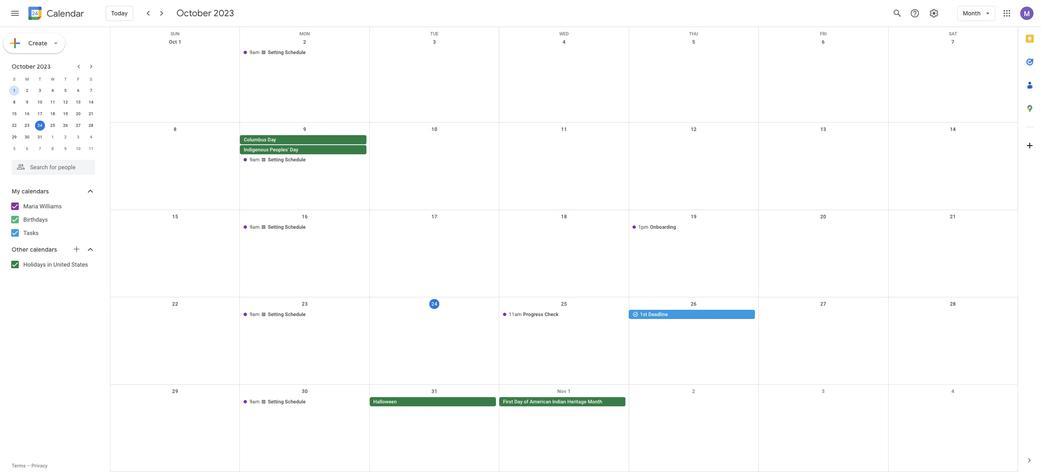 Task type: locate. For each thing, give the bounding box(es) containing it.
11
[[50, 100, 55, 105], [561, 127, 567, 132], [89, 147, 93, 151]]

day up peoples'
[[268, 137, 276, 143]]

0 vertical spatial 20
[[76, 112, 81, 116]]

4 schedule from the top
[[285, 312, 306, 318]]

setting for 30
[[268, 399, 284, 405]]

24, today element
[[35, 121, 45, 131]]

8 for sun
[[174, 127, 177, 132]]

0 horizontal spatial 31
[[38, 135, 42, 140]]

0 horizontal spatial 9
[[26, 100, 28, 105]]

0 horizontal spatial 14
[[89, 100, 93, 105]]

mon
[[299, 31, 310, 37]]

grid
[[110, 27, 1018, 473]]

calendar heading
[[45, 8, 84, 19]]

1 horizontal spatial 15
[[172, 214, 178, 220]]

0 horizontal spatial 21
[[89, 112, 93, 116]]

calendars
[[22, 188, 49, 195], [30, 246, 57, 254]]

31 inside row group
[[38, 135, 42, 140]]

calendars up in
[[30, 246, 57, 254]]

day inside button
[[514, 399, 523, 405]]

5 up 12 element
[[64, 88, 67, 93]]

19 element
[[60, 109, 70, 119]]

22 inside grid
[[172, 302, 178, 307]]

1 9am from the top
[[250, 50, 260, 55]]

month
[[963, 10, 981, 17], [588, 399, 602, 405]]

28
[[89, 123, 93, 128], [950, 302, 956, 307]]

9am inside row
[[250, 50, 260, 55]]

11 element
[[48, 97, 58, 107]]

setting
[[268, 50, 284, 55], [268, 157, 284, 163], [268, 224, 284, 230], [268, 312, 284, 318], [268, 399, 284, 405]]

1 right the oct
[[178, 39, 181, 45]]

t left the "w"
[[39, 77, 41, 81]]

12 for sun
[[691, 127, 697, 132]]

2 vertical spatial 9
[[64, 147, 67, 151]]

november 8 element
[[48, 144, 58, 154]]

15
[[12, 112, 17, 116], [172, 214, 178, 220]]

1 vertical spatial 19
[[691, 214, 697, 220]]

0 vertical spatial 25
[[50, 123, 55, 128]]

row containing sun
[[110, 27, 1018, 37]]

deadline
[[648, 312, 668, 318]]

1 horizontal spatial t
[[64, 77, 67, 81]]

1 vertical spatial 21
[[950, 214, 956, 220]]

25
[[50, 123, 55, 128], [561, 302, 567, 307]]

7 down 31 element
[[39, 147, 41, 151]]

november 7 element
[[35, 144, 45, 154]]

10
[[38, 100, 42, 105], [431, 127, 437, 132], [76, 147, 81, 151]]

1 vertical spatial calendars
[[30, 246, 57, 254]]

october 2023 grid
[[8, 73, 97, 155]]

11am
[[509, 312, 522, 318]]

2 vertical spatial 10
[[76, 147, 81, 151]]

14 for sun
[[950, 127, 956, 132]]

setting for 23
[[268, 312, 284, 318]]

other
[[12, 246, 28, 254]]

1 vertical spatial 6
[[77, 88, 79, 93]]

20 element
[[73, 109, 83, 119]]

setting inside row
[[268, 50, 284, 55]]

1 vertical spatial 18
[[561, 214, 567, 220]]

1 setting schedule from the top
[[268, 50, 306, 55]]

1 vertical spatial 12
[[691, 127, 697, 132]]

11 inside 11 element
[[50, 100, 55, 105]]

row
[[110, 27, 1018, 37], [110, 35, 1018, 123], [8, 73, 97, 85], [8, 85, 97, 97], [8, 97, 97, 108], [8, 108, 97, 120], [8, 120, 97, 132], [110, 123, 1018, 210], [8, 132, 97, 143], [8, 143, 97, 155], [110, 210, 1018, 298], [110, 298, 1018, 385], [110, 385, 1018, 473]]

18
[[50, 112, 55, 116], [561, 214, 567, 220]]

0 vertical spatial 31
[[38, 135, 42, 140]]

nov 1
[[557, 389, 571, 395]]

19
[[63, 112, 68, 116], [691, 214, 697, 220]]

1 schedule from the top
[[285, 50, 306, 55]]

0 vertical spatial calendars
[[22, 188, 49, 195]]

0 vertical spatial 10
[[38, 100, 42, 105]]

october
[[176, 7, 212, 19], [12, 63, 35, 70]]

16
[[25, 112, 29, 116], [302, 214, 308, 220]]

9am for 23
[[250, 312, 260, 318]]

tue
[[430, 31, 439, 37]]

1 horizontal spatial 24
[[431, 302, 437, 307]]

5 down thu
[[692, 39, 695, 45]]

0 vertical spatial 9
[[26, 100, 28, 105]]

schedule
[[285, 50, 306, 55], [285, 157, 306, 163], [285, 224, 306, 230], [285, 312, 306, 318], [285, 399, 306, 405]]

5 setting schedule from the top
[[268, 399, 306, 405]]

2 9am from the top
[[250, 157, 260, 163]]

1 vertical spatial 28
[[950, 302, 956, 307]]

of
[[524, 399, 529, 405]]

3
[[433, 39, 436, 45], [39, 88, 41, 93], [77, 135, 79, 140], [822, 389, 825, 395]]

1 horizontal spatial s
[[90, 77, 92, 81]]

indian
[[552, 399, 566, 405]]

Search for people text field
[[17, 160, 90, 175]]

1
[[178, 39, 181, 45], [13, 88, 15, 93], [51, 135, 54, 140], [568, 389, 571, 395]]

29
[[12, 135, 17, 140], [172, 389, 178, 395]]

tab list
[[1018, 27, 1041, 449]]

0 vertical spatial 5
[[692, 39, 695, 45]]

13 for sun
[[820, 127, 826, 132]]

9am for 2
[[250, 50, 260, 55]]

0 vertical spatial 19
[[63, 112, 68, 116]]

7 up 14 element on the top left of page
[[90, 88, 92, 93]]

1 up 15 element
[[13, 88, 15, 93]]

1 vertical spatial 26
[[691, 302, 697, 307]]

other calendars
[[12, 246, 57, 254]]

26 inside row group
[[63, 123, 68, 128]]

9
[[26, 100, 28, 105], [303, 127, 306, 132], [64, 147, 67, 151]]

setting schedule inside row
[[268, 50, 306, 55]]

6 down fri
[[822, 39, 825, 45]]

13 for october 2023
[[76, 100, 81, 105]]

t
[[39, 77, 41, 81], [64, 77, 67, 81]]

holidays in united states
[[23, 262, 88, 268]]

0 vertical spatial month
[[963, 10, 981, 17]]

0 vertical spatial october 2023
[[176, 7, 234, 19]]

24 cell
[[33, 120, 46, 132]]

0 horizontal spatial 22
[[12, 123, 17, 128]]

heritage
[[567, 399, 587, 405]]

setting schedule for 23
[[268, 312, 306, 318]]

first
[[503, 399, 513, 405]]

31 for 1
[[38, 135, 42, 140]]

0 horizontal spatial 16
[[25, 112, 29, 116]]

14 for october 2023
[[89, 100, 93, 105]]

1 horizontal spatial 17
[[431, 214, 437, 220]]

0 vertical spatial 23
[[25, 123, 29, 128]]

23
[[25, 123, 29, 128], [302, 302, 308, 307]]

calendar element
[[27, 5, 84, 23]]

4
[[563, 39, 566, 45], [51, 88, 54, 93], [90, 135, 92, 140], [952, 389, 954, 395]]

10 inside row
[[76, 147, 81, 151]]

28 inside the '28' element
[[89, 123, 93, 128]]

None search field
[[0, 157, 103, 175]]

1 horizontal spatial 27
[[820, 302, 826, 307]]

18 element
[[48, 109, 58, 119]]

1 vertical spatial 24
[[431, 302, 437, 307]]

2 vertical spatial day
[[514, 399, 523, 405]]

24
[[38, 123, 42, 128], [431, 302, 437, 307]]

26 down 19 element
[[63, 123, 68, 128]]

row containing 1
[[8, 85, 97, 97]]

1 horizontal spatial 29
[[172, 389, 178, 395]]

9 up columbus day button
[[303, 127, 306, 132]]

0 horizontal spatial 23
[[25, 123, 29, 128]]

5 setting from the top
[[268, 399, 284, 405]]

2 horizontal spatial 11
[[561, 127, 567, 132]]

21 inside october 2023 grid
[[89, 112, 93, 116]]

8 inside grid
[[174, 127, 177, 132]]

1 vertical spatial 16
[[302, 214, 308, 220]]

29 inside grid
[[172, 389, 178, 395]]

s up 1 cell
[[13, 77, 16, 81]]

other calendars button
[[2, 243, 103, 257]]

1 horizontal spatial 5
[[64, 88, 67, 93]]

31 down "24, today" "element"
[[38, 135, 42, 140]]

1 vertical spatial 9
[[303, 127, 306, 132]]

1 vertical spatial 11
[[561, 127, 567, 132]]

21 element
[[86, 109, 96, 119]]

6 inside november 6 element
[[26, 147, 28, 151]]

0 vertical spatial 6
[[822, 39, 825, 45]]

calendars for my calendars
[[22, 188, 49, 195]]

1 setting from the top
[[268, 50, 284, 55]]

1 vertical spatial 30
[[302, 389, 308, 395]]

2 vertical spatial 8
[[51, 147, 54, 151]]

4 setting schedule from the top
[[268, 312, 306, 318]]

1 horizontal spatial 11
[[89, 147, 93, 151]]

1pm
[[638, 224, 648, 230]]

0 horizontal spatial s
[[13, 77, 16, 81]]

t left f
[[64, 77, 67, 81]]

0 vertical spatial day
[[268, 137, 276, 143]]

0 horizontal spatial 28
[[89, 123, 93, 128]]

0 horizontal spatial 30
[[25, 135, 29, 140]]

1 horizontal spatial day
[[290, 147, 298, 153]]

cell
[[110, 48, 240, 58], [370, 48, 499, 58], [499, 48, 629, 58], [629, 48, 759, 58], [759, 48, 888, 58], [888, 48, 1018, 58], [110, 135, 240, 165], [240, 135, 370, 165], [370, 135, 499, 165], [499, 135, 629, 165], [759, 135, 888, 165], [888, 135, 1018, 165], [110, 223, 240, 233], [370, 223, 499, 233], [499, 223, 629, 233], [759, 223, 888, 233], [888, 223, 1018, 233], [110, 310, 240, 320], [370, 310, 499, 320], [759, 310, 888, 320], [888, 310, 1018, 320], [110, 398, 240, 408], [759, 398, 888, 408], [888, 398, 1018, 408]]

9 down november 2 element
[[64, 147, 67, 151]]

26
[[63, 123, 68, 128], [691, 302, 697, 307]]

day down columbus day button
[[290, 147, 298, 153]]

1 horizontal spatial 16
[[302, 214, 308, 220]]

1 vertical spatial 17
[[431, 214, 437, 220]]

1 horizontal spatial 13
[[820, 127, 826, 132]]

7 down the sat
[[952, 39, 954, 45]]

2 setting from the top
[[268, 157, 284, 163]]

1 horizontal spatial 7
[[90, 88, 92, 93]]

1 t from the left
[[39, 77, 41, 81]]

13
[[76, 100, 81, 105], [820, 127, 826, 132]]

columbus
[[244, 137, 266, 143]]

23 element
[[22, 121, 32, 131]]

0 horizontal spatial 26
[[63, 123, 68, 128]]

6
[[822, 39, 825, 45], [77, 88, 79, 93], [26, 147, 28, 151]]

october 2023 up 'sun'
[[176, 7, 234, 19]]

3 schedule from the top
[[285, 224, 306, 230]]

november 1 element
[[48, 132, 58, 142]]

1 horizontal spatial 25
[[561, 302, 567, 307]]

day
[[268, 137, 276, 143], [290, 147, 298, 153], [514, 399, 523, 405]]

tasks
[[23, 230, 39, 237]]

row group
[[8, 85, 97, 155]]

0 horizontal spatial 15
[[12, 112, 17, 116]]

0 horizontal spatial 29
[[12, 135, 17, 140]]

0 vertical spatial 16
[[25, 112, 29, 116]]

1 down 25 element
[[51, 135, 54, 140]]

2023
[[214, 7, 234, 19], [37, 63, 51, 70]]

0 vertical spatial october
[[176, 7, 212, 19]]

30 inside october 2023 grid
[[25, 135, 29, 140]]

1 horizontal spatial 8
[[51, 147, 54, 151]]

1 vertical spatial 14
[[950, 127, 956, 132]]

4 9am from the top
[[250, 312, 260, 318]]

31 up halloween button
[[431, 389, 437, 395]]

1 horizontal spatial 31
[[431, 389, 437, 395]]

27 element
[[73, 121, 83, 131]]

calendars inside "my calendars" dropdown button
[[22, 188, 49, 195]]

add other calendars image
[[72, 245, 81, 254]]

30
[[25, 135, 29, 140], [302, 389, 308, 395]]

1 s from the left
[[13, 77, 16, 81]]

16 inside october 2023 grid
[[25, 112, 29, 116]]

3 setting schedule from the top
[[268, 224, 306, 230]]

6 down 30 element
[[26, 147, 28, 151]]

26 up '1st deadline' button
[[691, 302, 697, 307]]

main drawer image
[[10, 8, 20, 18]]

5 schedule from the top
[[285, 399, 306, 405]]

14 element
[[86, 97, 96, 107]]

5
[[692, 39, 695, 45], [64, 88, 67, 93], [13, 147, 15, 151]]

october 2023 up m
[[12, 63, 51, 70]]

20
[[76, 112, 81, 116], [820, 214, 826, 220]]

nov
[[557, 389, 567, 395]]

13 inside october 2023 grid
[[76, 100, 81, 105]]

3 9am from the top
[[250, 224, 260, 230]]

0 horizontal spatial october
[[12, 63, 35, 70]]

0 vertical spatial 30
[[25, 135, 29, 140]]

5 9am from the top
[[250, 399, 260, 405]]

18 inside "element"
[[50, 112, 55, 116]]

0 horizontal spatial 17
[[38, 112, 42, 116]]

9 inside grid
[[303, 127, 306, 132]]

1 horizontal spatial 20
[[820, 214, 826, 220]]

1 vertical spatial 13
[[820, 127, 826, 132]]

1 horizontal spatial 21
[[950, 214, 956, 220]]

2 horizontal spatial 10
[[431, 127, 437, 132]]

0 horizontal spatial 27
[[76, 123, 81, 128]]

1 horizontal spatial 30
[[302, 389, 308, 395]]

first day of american indian heritage month
[[503, 399, 602, 405]]

4 setting from the top
[[268, 312, 284, 318]]

halloween button
[[370, 398, 496, 407]]

22 inside row group
[[12, 123, 17, 128]]

today button
[[106, 3, 133, 23]]

1st
[[640, 312, 647, 318]]

0 vertical spatial 24
[[38, 123, 42, 128]]

0 vertical spatial 28
[[89, 123, 93, 128]]

maria
[[23, 203, 38, 210]]

1 horizontal spatial 10
[[76, 147, 81, 151]]

f
[[77, 77, 79, 81]]

17 inside october 2023 grid
[[38, 112, 42, 116]]

0 horizontal spatial 13
[[76, 100, 81, 105]]

2
[[303, 39, 306, 45], [26, 88, 28, 93], [64, 135, 67, 140], [692, 389, 695, 395]]

3 setting from the top
[[268, 224, 284, 230]]

1 horizontal spatial october
[[176, 7, 212, 19]]

9am
[[250, 50, 260, 55], [250, 157, 260, 163], [250, 224, 260, 230], [250, 312, 260, 318], [250, 399, 260, 405]]

2 horizontal spatial 6
[[822, 39, 825, 45]]

6 down f
[[77, 88, 79, 93]]

schedule for 30
[[285, 399, 306, 405]]

1 vertical spatial 27
[[820, 302, 826, 307]]

1 vertical spatial day
[[290, 147, 298, 153]]

schedule inside row
[[285, 50, 306, 55]]

0 horizontal spatial 6
[[26, 147, 28, 151]]

21
[[89, 112, 93, 116], [950, 214, 956, 220]]

s right f
[[90, 77, 92, 81]]

29 element
[[9, 132, 19, 142]]

today
[[111, 10, 128, 17]]

8
[[13, 100, 15, 105], [174, 127, 177, 132], [51, 147, 54, 151]]

0 horizontal spatial 24
[[38, 123, 42, 128]]

27
[[76, 123, 81, 128], [820, 302, 826, 307]]

day for first
[[514, 399, 523, 405]]

2 schedule from the top
[[285, 157, 306, 163]]

0 vertical spatial 15
[[12, 112, 17, 116]]

6 inside grid
[[822, 39, 825, 45]]

1 vertical spatial 31
[[431, 389, 437, 395]]

12 inside october 2023 grid
[[63, 100, 68, 105]]

w
[[51, 77, 54, 81]]

november 3 element
[[73, 132, 83, 142]]

setting schedule inside cell
[[268, 157, 306, 163]]

november 5 element
[[9, 144, 19, 154]]

2 setting schedule from the top
[[268, 157, 306, 163]]

1 vertical spatial 2023
[[37, 63, 51, 70]]

columbus day indigenous peoples' day
[[244, 137, 298, 153]]

22
[[12, 123, 17, 128], [172, 302, 178, 307]]

schedule for 16
[[285, 224, 306, 230]]

0 horizontal spatial 25
[[50, 123, 55, 128]]

17
[[38, 112, 42, 116], [431, 214, 437, 220]]

cell containing columbus day
[[240, 135, 370, 165]]

oct
[[169, 39, 177, 45]]

2 horizontal spatial 9
[[303, 127, 306, 132]]

first day of american indian heritage month button
[[499, 398, 626, 407]]

october up m
[[12, 63, 35, 70]]

0 vertical spatial 7
[[952, 39, 954, 45]]

22 element
[[9, 121, 19, 131]]

31 inside grid
[[431, 389, 437, 395]]

14 inside october 2023 grid
[[89, 100, 93, 105]]

9 up 16 element
[[26, 100, 28, 105]]

day left of
[[514, 399, 523, 405]]

october up 'sun'
[[176, 7, 212, 19]]

setting schedule
[[268, 50, 306, 55], [268, 157, 306, 163], [268, 224, 306, 230], [268, 312, 306, 318], [268, 399, 306, 405]]

calendars inside other calendars dropdown button
[[30, 246, 57, 254]]

0 vertical spatial 21
[[89, 112, 93, 116]]

1 vertical spatial 10
[[431, 127, 437, 132]]

calendars up maria
[[22, 188, 49, 195]]

october 2023
[[176, 7, 234, 19], [12, 63, 51, 70]]

my calendars list
[[2, 200, 103, 240]]

12
[[63, 100, 68, 105], [691, 127, 697, 132]]

12 for october 2023
[[63, 100, 68, 105]]

29 inside row group
[[12, 135, 17, 140]]

month right "heritage"
[[588, 399, 602, 405]]

columbus day button
[[240, 135, 366, 145]]

5 down 29 element
[[13, 147, 15, 151]]

17 inside grid
[[431, 214, 437, 220]]

26 element
[[60, 121, 70, 131]]

m
[[25, 77, 29, 81]]

11 inside "november 11" element
[[89, 147, 93, 151]]

1 vertical spatial month
[[588, 399, 602, 405]]

0 horizontal spatial 8
[[13, 100, 15, 105]]

setting for 2
[[268, 50, 284, 55]]

1 vertical spatial 22
[[172, 302, 178, 307]]

sun
[[170, 31, 180, 37]]

31 for nov 1
[[431, 389, 437, 395]]

in
[[47, 262, 52, 268]]

month right the settings menu image
[[963, 10, 981, 17]]

25 inside row group
[[50, 123, 55, 128]]



Task type: vqa. For each thing, say whether or not it's contained in the screenshot.


Task type: describe. For each thing, give the bounding box(es) containing it.
month inside dropdown button
[[963, 10, 981, 17]]

9 for october 2023
[[26, 100, 28, 105]]

wed
[[559, 31, 569, 37]]

my
[[12, 188, 20, 195]]

peoples'
[[270, 147, 289, 153]]

calendar
[[47, 8, 84, 19]]

my calendars
[[12, 188, 49, 195]]

row containing 5
[[8, 143, 97, 155]]

23 inside grid
[[25, 123, 29, 128]]

grid containing oct 1
[[110, 27, 1018, 473]]

31 element
[[35, 132, 45, 142]]

1 right nov
[[568, 389, 571, 395]]

indigenous
[[244, 147, 269, 153]]

schedule inside cell
[[285, 157, 306, 163]]

0 horizontal spatial 2023
[[37, 63, 51, 70]]

30 element
[[22, 132, 32, 142]]

setting schedule for 2
[[268, 50, 306, 55]]

month button
[[958, 3, 995, 23]]

10 for october 2023
[[38, 100, 42, 105]]

1 vertical spatial 7
[[90, 88, 92, 93]]

1pm onboarding
[[638, 224, 676, 230]]

my calendars button
[[2, 185, 103, 198]]

indigenous peoples' day button
[[240, 145, 366, 155]]

1 horizontal spatial october 2023
[[176, 7, 234, 19]]

30 for nov 1
[[302, 389, 308, 395]]

26 inside grid
[[691, 302, 697, 307]]

maria williams
[[23, 203, 62, 210]]

10 for sun
[[431, 127, 437, 132]]

5 inside grid
[[692, 39, 695, 45]]

10 element
[[35, 97, 45, 107]]

9am inside cell
[[250, 157, 260, 163]]

16 element
[[22, 109, 32, 119]]

24 inside "element"
[[38, 123, 42, 128]]

0 horizontal spatial 5
[[13, 147, 15, 151]]

terms link
[[12, 464, 26, 469]]

9 for sun
[[303, 127, 306, 132]]

25 inside grid
[[561, 302, 567, 307]]

day for columbus
[[268, 137, 276, 143]]

oct 1
[[169, 39, 181, 45]]

fri
[[820, 31, 827, 37]]

1 vertical spatial 5
[[64, 88, 67, 93]]

2 t from the left
[[64, 77, 67, 81]]

29 for nov 1
[[172, 389, 178, 395]]

november 11 element
[[86, 144, 96, 154]]

19 inside 19 element
[[63, 112, 68, 116]]

25 element
[[48, 121, 58, 131]]

–
[[27, 464, 30, 469]]

9 inside november 9 element
[[64, 147, 67, 151]]

1st deadline button
[[629, 310, 755, 319]]

1 inside cell
[[13, 88, 15, 93]]

28 element
[[86, 121, 96, 131]]

0 horizontal spatial 7
[[39, 147, 41, 151]]

american
[[530, 399, 551, 405]]

1 vertical spatial 23
[[302, 302, 308, 307]]

thu
[[689, 31, 698, 37]]

united
[[53, 262, 70, 268]]

8 for october 2023
[[13, 100, 15, 105]]

20 inside grid
[[76, 112, 81, 116]]

states
[[71, 262, 88, 268]]

setting inside cell
[[268, 157, 284, 163]]

15 element
[[9, 109, 19, 119]]

november 10 element
[[73, 144, 83, 154]]

privacy link
[[31, 464, 48, 469]]

calendars for other calendars
[[30, 246, 57, 254]]

2 s from the left
[[90, 77, 92, 81]]

11 for sun
[[561, 127, 567, 132]]

30 for 1
[[25, 135, 29, 140]]

settings menu image
[[929, 8, 939, 18]]

november 4 element
[[86, 132, 96, 142]]

24 inside grid
[[431, 302, 437, 307]]

17 element
[[35, 109, 45, 119]]

schedule for 2
[[285, 50, 306, 55]]

8 inside november 8 element
[[51, 147, 54, 151]]

27 inside october 2023 grid
[[76, 123, 81, 128]]

month inside button
[[588, 399, 602, 405]]

9am for 16
[[250, 224, 260, 230]]

progress
[[523, 312, 543, 318]]

1 horizontal spatial 19
[[691, 214, 697, 220]]

birthdays
[[23, 217, 48, 223]]

check
[[545, 312, 559, 318]]

1 vertical spatial 15
[[172, 214, 178, 220]]

11am progress check
[[509, 312, 559, 318]]

11 for october 2023
[[50, 100, 55, 105]]

0 vertical spatial 2023
[[214, 7, 234, 19]]

november 6 element
[[22, 144, 32, 154]]

november 9 element
[[60, 144, 70, 154]]

row containing oct 1
[[110, 35, 1018, 123]]

29 for 1
[[12, 135, 17, 140]]

setting for 16
[[268, 224, 284, 230]]

create button
[[3, 33, 65, 53]]

november 2 element
[[60, 132, 70, 142]]

15 inside october 2023 grid
[[12, 112, 17, 116]]

williams
[[40, 203, 62, 210]]

create
[[28, 40, 47, 47]]

row group containing 1
[[8, 85, 97, 155]]

0 horizontal spatial october 2023
[[12, 63, 51, 70]]

setting schedule for 30
[[268, 399, 306, 405]]

1 horizontal spatial 6
[[77, 88, 79, 93]]

12 element
[[60, 97, 70, 107]]

1st deadline
[[640, 312, 668, 318]]

onboarding
[[650, 224, 676, 230]]

holidays
[[23, 262, 46, 268]]

4 inside the november 4 element
[[90, 135, 92, 140]]

row containing s
[[8, 73, 97, 85]]

13 element
[[73, 97, 83, 107]]

halloween
[[373, 399, 397, 405]]

terms – privacy
[[12, 464, 48, 469]]

privacy
[[31, 464, 48, 469]]

1 cell
[[8, 85, 21, 97]]

schedule for 23
[[285, 312, 306, 318]]

setting schedule for 16
[[268, 224, 306, 230]]

1 horizontal spatial 28
[[950, 302, 956, 307]]

sat
[[949, 31, 957, 37]]

terms
[[12, 464, 26, 469]]

9am for 30
[[250, 399, 260, 405]]

1 vertical spatial october
[[12, 63, 35, 70]]



